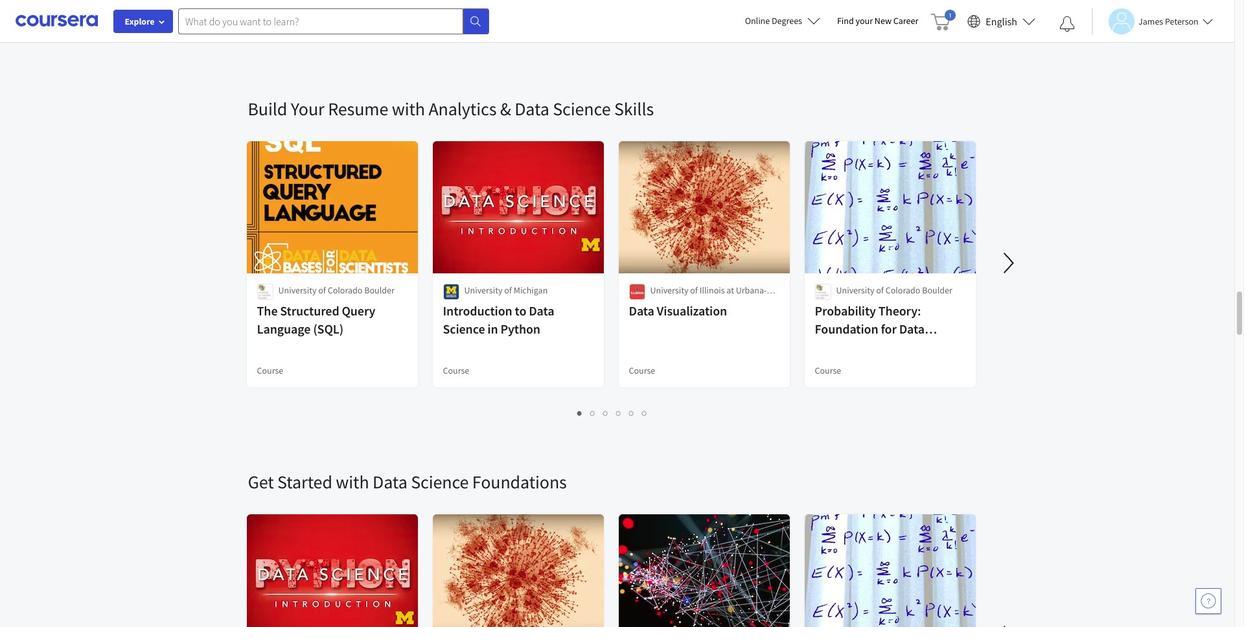 Task type: vqa. For each thing, say whether or not it's contained in the screenshot.
Why Coursera
no



Task type: describe. For each thing, give the bounding box(es) containing it.
boulder for the structured query language (sql)
[[364, 285, 395, 296]]

james peterson button
[[1092, 8, 1214, 34]]

of for structured
[[318, 285, 326, 296]]

0 vertical spatial 2 button
[[593, 32, 606, 47]]

in
[[488, 321, 498, 337]]

get started with data science foundations carousel element
[[242, 432, 1245, 628]]

6 button
[[639, 406, 652, 421]]

to
[[515, 303, 527, 319]]

resume
[[328, 97, 388, 121]]

5 for 2 button to the bottom
[[630, 407, 635, 419]]

structured
[[280, 303, 339, 319]]

science inside "introduction to data science in python"
[[443, 321, 485, 337]]

1 for the top 2 button
[[584, 34, 589, 46]]

5 button for the top 2 button
[[632, 32, 645, 47]]

3 for 3 button for the top 2 button
[[610, 34, 615, 46]]

5 for the top 2 button
[[636, 34, 641, 46]]

for
[[881, 321, 897, 337]]

colorado for structured
[[328, 285, 363, 296]]

probability
[[815, 303, 876, 319]]

the structured query language (sql)
[[257, 303, 376, 337]]

1 button for 2 button to the bottom
[[574, 406, 587, 421]]

illinois
[[700, 285, 725, 296]]

theory:
[[879, 303, 922, 319]]

explore
[[125, 16, 155, 27]]

your
[[856, 15, 873, 27]]

english
[[986, 15, 1018, 28]]

get
[[248, 471, 274, 494]]

3 button for the top 2 button
[[606, 32, 619, 47]]

python
[[501, 321, 541, 337]]

at
[[727, 285, 735, 296]]

5 button for 2 button to the bottom
[[626, 406, 639, 421]]

of for visualization
[[691, 285, 698, 296]]

find
[[838, 15, 854, 27]]

2 for 2 button to the bottom's 3 button
[[591, 407, 596, 419]]

&
[[500, 97, 511, 121]]

explore button
[[113, 10, 173, 33]]

science inside probability theory: foundation for data science
[[815, 339, 857, 355]]

introduction to data science in python course by university of michigan, image
[[247, 515, 418, 628]]

of for to
[[505, 285, 512, 296]]

2 for 3 button for the top 2 button
[[597, 34, 602, 46]]

next slide image
[[994, 248, 1025, 279]]

the
[[257, 303, 278, 319]]

data science foundations: statistical inference specialization by university of colorado boulder, image
[[805, 515, 977, 628]]

help center image
[[1201, 594, 1217, 609]]

university of colorado boulder for theory:
[[837, 285, 953, 296]]

visualization
[[657, 303, 728, 319]]

language
[[257, 321, 311, 337]]

peterson
[[1166, 15, 1199, 27]]

build your resume with analytics & data science skills carousel element
[[242, 58, 1245, 432]]

skills
[[615, 97, 654, 121]]

data visualization course by university of illinois at urbana-champaign, image
[[433, 515, 605, 628]]

of for theory:
[[877, 285, 884, 296]]



Task type: locate. For each thing, give the bounding box(es) containing it.
1 horizontal spatial 2
[[597, 34, 602, 46]]

university of colorado boulder for structured
[[278, 285, 395, 296]]

shopping cart: 1 item image
[[932, 10, 956, 30]]

university of colorado boulder up query
[[278, 285, 395, 296]]

science
[[553, 97, 611, 121], [443, 321, 485, 337], [815, 339, 857, 355], [411, 471, 469, 494]]

probability theory: foundation for data science
[[815, 303, 925, 355]]

course down language
[[257, 365, 284, 377]]

1 vertical spatial 5 button
[[626, 406, 639, 421]]

michigan
[[514, 285, 548, 296]]

2 of from the left
[[505, 285, 512, 296]]

data visualization
[[629, 303, 728, 319]]

5
[[636, 34, 641, 46], [630, 407, 635, 419]]

foundations of data structures and algorithms specialization by university of colorado boulder, image
[[619, 515, 791, 628]]

university for probability
[[837, 285, 875, 296]]

0 vertical spatial 4
[[623, 34, 628, 46]]

champaign
[[651, 298, 694, 309]]

course up 6 button
[[629, 365, 656, 377]]

None search field
[[178, 8, 489, 34]]

1 vertical spatial 2
[[591, 407, 596, 419]]

1 horizontal spatial university of colorado boulder image
[[815, 284, 831, 300]]

build
[[248, 97, 287, 121]]

3 university from the left
[[651, 285, 689, 296]]

of up theory:
[[877, 285, 884, 296]]

find your new career link
[[831, 13, 925, 29]]

university of michigan image
[[443, 284, 459, 300]]

1 horizontal spatial boulder
[[923, 285, 953, 296]]

1 button
[[580, 32, 593, 47], [574, 406, 587, 421]]

0 horizontal spatial 4
[[617, 407, 622, 419]]

1 course from the left
[[257, 365, 284, 377]]

data inside probability theory: foundation for data science
[[900, 321, 925, 337]]

0 horizontal spatial colorado
[[328, 285, 363, 296]]

1 horizontal spatial 3
[[610, 34, 615, 46]]

5 button
[[632, 32, 645, 47], [626, 406, 639, 421]]

0 horizontal spatial 2
[[591, 407, 596, 419]]

2 boulder from the left
[[923, 285, 953, 296]]

3 inside build your resume with analytics & data science skills carousel element
[[604, 407, 609, 419]]

degrees
[[772, 15, 803, 27]]

list inside build your resume with analytics & data science skills carousel element
[[248, 406, 977, 421]]

urbana-
[[736, 285, 767, 296]]

university of illinois at urbana-champaign image
[[629, 284, 645, 300]]

(sql)
[[313, 321, 344, 337]]

4 for 4 button related to the top 2 button's 5 button
[[623, 34, 628, 46]]

show notifications image
[[1060, 16, 1076, 32]]

3 button
[[606, 32, 619, 47], [600, 406, 613, 421]]

5 inside build your resume with analytics & data science skills carousel element
[[630, 407, 635, 419]]

0 horizontal spatial boulder
[[364, 285, 395, 296]]

2
[[597, 34, 602, 46], [591, 407, 596, 419]]

0 horizontal spatial 3
[[604, 407, 609, 419]]

coursera image
[[16, 11, 98, 31]]

0 vertical spatial with
[[392, 97, 425, 121]]

1 horizontal spatial university of colorado boulder
[[837, 285, 953, 296]]

of left the michigan
[[505, 285, 512, 296]]

university of colorado boulder
[[278, 285, 395, 296], [837, 285, 953, 296]]

4 inside build your resume with analytics & data science skills carousel element
[[617, 407, 622, 419]]

4 course from the left
[[815, 365, 842, 377]]

0 vertical spatial 1 button
[[580, 32, 593, 47]]

find your new career
[[838, 15, 919, 27]]

introduction to data science in python
[[443, 303, 555, 337]]

university up champaign
[[651, 285, 689, 296]]

of up structured
[[318, 285, 326, 296]]

university of colorado boulder up theory:
[[837, 285, 953, 296]]

science inside get started with data science foundations carousel element
[[411, 471, 469, 494]]

list
[[248, 32, 977, 47], [248, 406, 977, 421]]

1 vertical spatial 4 button
[[613, 406, 626, 421]]

james
[[1139, 15, 1164, 27]]

get started with data science foundations
[[248, 471, 567, 494]]

english button
[[963, 0, 1041, 42]]

university of colorado boulder image up probability
[[815, 284, 831, 300]]

1 horizontal spatial with
[[392, 97, 425, 121]]

1 vertical spatial 4
[[617, 407, 622, 419]]

colorado up theory:
[[886, 285, 921, 296]]

university for data
[[651, 285, 689, 296]]

2 university of colorado boulder image from the left
[[815, 284, 831, 300]]

0 horizontal spatial 5
[[630, 407, 635, 419]]

with right 'resume'
[[392, 97, 425, 121]]

of inside university of illinois at urbana- champaign
[[691, 285, 698, 296]]

1 vertical spatial list
[[248, 406, 977, 421]]

online degrees
[[745, 15, 803, 27]]

colorado up query
[[328, 285, 363, 296]]

1 university from the left
[[278, 285, 317, 296]]

course for data visualization
[[629, 365, 656, 377]]

1 vertical spatial 1
[[578, 407, 583, 419]]

1 vertical spatial 2 button
[[587, 406, 600, 421]]

0 horizontal spatial university of colorado boulder
[[278, 285, 395, 296]]

career
[[894, 15, 919, 27]]

0 vertical spatial 3 button
[[606, 32, 619, 47]]

0 vertical spatial 3
[[610, 34, 615, 46]]

with
[[392, 97, 425, 121], [336, 471, 369, 494]]

james peterson
[[1139, 15, 1199, 27]]

colorado for theory:
[[886, 285, 921, 296]]

university of michigan
[[465, 285, 548, 296]]

0 horizontal spatial university of colorado boulder image
[[257, 284, 273, 300]]

2 list from the top
[[248, 406, 977, 421]]

university up structured
[[278, 285, 317, 296]]

analytics
[[429, 97, 497, 121]]

4
[[623, 34, 628, 46], [617, 407, 622, 419]]

0 vertical spatial 1
[[584, 34, 589, 46]]

6
[[642, 407, 648, 419]]

2 course from the left
[[443, 365, 470, 377]]

1 horizontal spatial 5
[[636, 34, 641, 46]]

0 vertical spatial list
[[248, 32, 977, 47]]

1 for 2 button to the bottom
[[578, 407, 583, 419]]

course for introduction to data science in python
[[443, 365, 470, 377]]

1 of from the left
[[318, 285, 326, 296]]

2 button
[[593, 32, 606, 47], [587, 406, 600, 421]]

online
[[745, 15, 770, 27]]

query
[[342, 303, 376, 319]]

university for the
[[278, 285, 317, 296]]

1 vertical spatial with
[[336, 471, 369, 494]]

university for introduction
[[465, 285, 503, 296]]

university of colorado boulder image up the on the left of page
[[257, 284, 273, 300]]

data
[[515, 97, 550, 121], [529, 303, 555, 319], [629, 303, 655, 319], [900, 321, 925, 337], [373, 471, 408, 494]]

0 vertical spatial 4 button
[[619, 32, 632, 47]]

2 colorado from the left
[[886, 285, 921, 296]]

course for probability theory: foundation for data science
[[815, 365, 842, 377]]

foundations
[[473, 471, 567, 494]]

2 inside build your resume with analytics & data science skills carousel element
[[591, 407, 596, 419]]

3 course from the left
[[629, 365, 656, 377]]

university up probability
[[837, 285, 875, 296]]

What do you want to learn? text field
[[178, 8, 464, 34]]

3 for 2 button to the bottom's 3 button
[[604, 407, 609, 419]]

1 horizontal spatial 1
[[584, 34, 589, 46]]

foundation
[[815, 321, 879, 337]]

data inside "introduction to data science in python"
[[529, 303, 555, 319]]

3 of from the left
[[691, 285, 698, 296]]

course
[[257, 365, 284, 377], [443, 365, 470, 377], [629, 365, 656, 377], [815, 365, 842, 377]]

4 university from the left
[[837, 285, 875, 296]]

colorado
[[328, 285, 363, 296], [886, 285, 921, 296]]

course for the structured query language (sql)
[[257, 365, 284, 377]]

1 vertical spatial 3
[[604, 407, 609, 419]]

0 vertical spatial 5 button
[[632, 32, 645, 47]]

university
[[278, 285, 317, 296], [465, 285, 503, 296], [651, 285, 689, 296], [837, 285, 875, 296]]

0 horizontal spatial with
[[336, 471, 369, 494]]

1
[[584, 34, 589, 46], [578, 407, 583, 419]]

1 vertical spatial 5
[[630, 407, 635, 419]]

1 horizontal spatial 4
[[623, 34, 628, 46]]

of
[[318, 285, 326, 296], [505, 285, 512, 296], [691, 285, 698, 296], [877, 285, 884, 296]]

university of illinois at urbana- champaign
[[651, 285, 767, 309]]

of left illinois
[[691, 285, 698, 296]]

with right started
[[336, 471, 369, 494]]

3 button for 2 button to the bottom
[[600, 406, 613, 421]]

build your resume with analytics & data science skills
[[248, 97, 654, 121]]

introduction
[[443, 303, 513, 319]]

your
[[291, 97, 325, 121]]

2 university of colorado boulder from the left
[[837, 285, 953, 296]]

course down "introduction" in the left of the page
[[443, 365, 470, 377]]

university inside university of illinois at urbana- champaign
[[651, 285, 689, 296]]

1 boulder from the left
[[364, 285, 395, 296]]

university up "introduction" in the left of the page
[[465, 285, 503, 296]]

3
[[610, 34, 615, 46], [604, 407, 609, 419]]

started
[[278, 471, 332, 494]]

4 button for the top 2 button's 5 button
[[619, 32, 632, 47]]

0 vertical spatial 5
[[636, 34, 641, 46]]

4 of from the left
[[877, 285, 884, 296]]

1 university of colorado boulder from the left
[[278, 285, 395, 296]]

1 button for the top 2 button
[[580, 32, 593, 47]]

4 button for 2 button to the bottom's 5 button
[[613, 406, 626, 421]]

new
[[875, 15, 892, 27]]

1 university of colorado boulder image from the left
[[257, 284, 273, 300]]

boulder
[[364, 285, 395, 296], [923, 285, 953, 296]]

1 vertical spatial 1 button
[[574, 406, 587, 421]]

0 horizontal spatial 1
[[578, 407, 583, 419]]

1 vertical spatial 3 button
[[600, 406, 613, 421]]

1 horizontal spatial colorado
[[886, 285, 921, 296]]

4 for 4 button related to 2 button to the bottom's 5 button
[[617, 407, 622, 419]]

1 colorado from the left
[[328, 285, 363, 296]]

4 button
[[619, 32, 632, 47], [613, 406, 626, 421]]

university of colorado boulder image
[[257, 284, 273, 300], [815, 284, 831, 300]]

next slide image
[[994, 621, 1025, 628]]

1 inside build your resume with analytics & data science skills carousel element
[[578, 407, 583, 419]]

1 list from the top
[[248, 32, 977, 47]]

boulder for probability theory: foundation for data science
[[923, 285, 953, 296]]

0 vertical spatial 2
[[597, 34, 602, 46]]

2 university from the left
[[465, 285, 503, 296]]

online degrees button
[[735, 6, 831, 35]]

university of colorado boulder image for probability theory: foundation for data science
[[815, 284, 831, 300]]

course down the foundation in the right of the page
[[815, 365, 842, 377]]

university of colorado boulder image for the structured query language (sql)
[[257, 284, 273, 300]]



